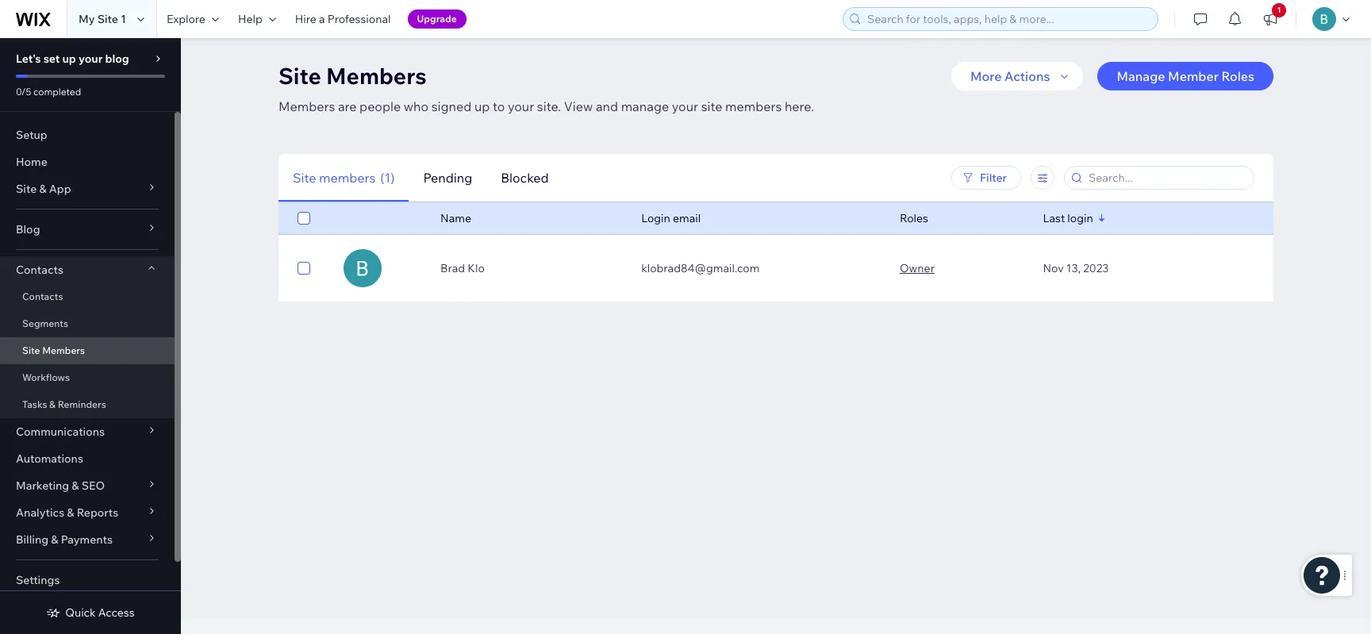 Task type: locate. For each thing, give the bounding box(es) containing it.
members inside "link"
[[42, 344, 85, 356]]

0/5 completed
[[16, 86, 81, 98]]

1 horizontal spatial roles
[[1222, 68, 1255, 84]]

blog
[[16, 222, 40, 236]]

contacts down blog
[[16, 263, 63, 277]]

0 vertical spatial roles
[[1222, 68, 1255, 84]]

members
[[725, 98, 782, 114], [319, 169, 376, 185]]

members up people
[[326, 62, 427, 90]]

quick access
[[65, 605, 135, 620]]

(1)
[[380, 169, 395, 185]]

site
[[97, 12, 118, 26], [279, 62, 321, 90], [293, 169, 316, 185], [16, 182, 37, 196], [22, 344, 40, 356]]

contacts up segments in the bottom left of the page
[[22, 290, 63, 302]]

view
[[564, 98, 593, 114]]

1 horizontal spatial up
[[474, 98, 490, 114]]

up
[[62, 52, 76, 66], [474, 98, 490, 114]]

members
[[326, 62, 427, 90], [279, 98, 335, 114], [42, 344, 85, 356]]

2 vertical spatial members
[[42, 344, 85, 356]]

& left app
[[39, 182, 47, 196]]

0 horizontal spatial 1
[[121, 12, 126, 26]]

quick access button
[[46, 605, 135, 620]]

0 horizontal spatial your
[[79, 52, 103, 66]]

& left seo
[[72, 479, 79, 493]]

members left (1) on the left top of the page
[[319, 169, 376, 185]]

contacts for contacts popup button
[[16, 263, 63, 277]]

1 vertical spatial site members
[[22, 344, 85, 356]]

marketing
[[16, 479, 69, 493]]

manage member roles button
[[1098, 62, 1274, 90]]

1 vertical spatial members
[[319, 169, 376, 185]]

login
[[1068, 211, 1093, 225]]

billing & payments
[[16, 532, 113, 547]]

upgrade
[[417, 13, 457, 25]]

0 horizontal spatial site members
[[22, 344, 85, 356]]

1 vertical spatial contacts
[[22, 290, 63, 302]]

name
[[440, 211, 471, 225]]

members left are
[[279, 98, 335, 114]]

site inside popup button
[[16, 182, 37, 196]]

automations
[[16, 452, 83, 466]]

home
[[16, 155, 47, 169]]

actions
[[1005, 68, 1050, 84]]

reminders
[[58, 398, 106, 410]]

pending
[[423, 169, 472, 185]]

contacts for contacts link
[[22, 290, 63, 302]]

& for analytics
[[67, 506, 74, 520]]

up left to
[[474, 98, 490, 114]]

2 horizontal spatial your
[[672, 98, 698, 114]]

billing & payments button
[[0, 526, 175, 553]]

blocked
[[501, 169, 549, 185]]

& right 'tasks'
[[49, 398, 56, 410]]

your inside sidebar element
[[79, 52, 103, 66]]

roles up owner
[[900, 211, 928, 225]]

member
[[1168, 68, 1219, 84]]

1 horizontal spatial your
[[508, 98, 534, 114]]

1 vertical spatial up
[[474, 98, 490, 114]]

site members
[[279, 62, 427, 90], [22, 344, 85, 356]]

& for marketing
[[72, 479, 79, 493]]

up right set
[[62, 52, 76, 66]]

access
[[98, 605, 135, 620]]

1 horizontal spatial site members
[[279, 62, 427, 90]]

site
[[701, 98, 723, 114]]

0/5
[[16, 86, 31, 98]]

roles
[[1222, 68, 1255, 84], [900, 211, 928, 225]]

let's
[[16, 52, 41, 66]]

your right to
[[508, 98, 534, 114]]

tab list
[[279, 154, 768, 202]]

analytics & reports button
[[0, 499, 175, 526]]

signed
[[431, 98, 472, 114]]

Search for tools, apps, help & more... field
[[863, 8, 1153, 30]]

1 horizontal spatial 1
[[1277, 5, 1281, 15]]

up inside sidebar element
[[62, 52, 76, 66]]

communications button
[[0, 418, 175, 445]]

&
[[39, 182, 47, 196], [49, 398, 56, 410], [72, 479, 79, 493], [67, 506, 74, 520], [51, 532, 58, 547]]

& left reports
[[67, 506, 74, 520]]

quick
[[65, 605, 96, 620]]

reports
[[77, 506, 118, 520]]

segments link
[[0, 310, 175, 337]]

0 vertical spatial site members
[[279, 62, 427, 90]]

0 horizontal spatial roles
[[900, 211, 928, 225]]

0 vertical spatial members
[[725, 98, 782, 114]]

roles right member
[[1222, 68, 1255, 84]]

site members up are
[[279, 62, 427, 90]]

members right site
[[725, 98, 782, 114]]

members inside tab list
[[319, 169, 376, 185]]

None checkbox
[[298, 209, 310, 228], [298, 259, 310, 278], [298, 209, 310, 228], [298, 259, 310, 278]]

members up workflows
[[42, 344, 85, 356]]

0 vertical spatial members
[[326, 62, 427, 90]]

0 horizontal spatial members
[[319, 169, 376, 185]]

site inside "link"
[[22, 344, 40, 356]]

tab list containing site members
[[279, 154, 768, 202]]

workflows
[[22, 371, 70, 383]]

site members link
[[0, 337, 175, 364]]

more actions button
[[952, 62, 1084, 90]]

0 vertical spatial up
[[62, 52, 76, 66]]

site members up workflows
[[22, 344, 85, 356]]

0 vertical spatial contacts
[[16, 263, 63, 277]]

set
[[43, 52, 60, 66]]

contacts button
[[0, 256, 175, 283]]

your left blog
[[79, 52, 103, 66]]

setup
[[16, 128, 47, 142]]

contacts inside popup button
[[16, 263, 63, 277]]

& right billing
[[51, 532, 58, 547]]

upgrade button
[[408, 10, 466, 29]]

0 horizontal spatial up
[[62, 52, 76, 66]]

your
[[79, 52, 103, 66], [508, 98, 534, 114], [672, 98, 698, 114]]

hire
[[295, 12, 316, 26]]

contacts
[[16, 263, 63, 277], [22, 290, 63, 302]]

login
[[641, 211, 670, 225]]

1 vertical spatial members
[[279, 98, 335, 114]]

billing
[[16, 532, 49, 547]]

segments
[[22, 317, 68, 329]]

your left site
[[672, 98, 698, 114]]

hire a professional link
[[285, 0, 400, 38]]

1
[[1277, 5, 1281, 15], [121, 12, 126, 26]]



Task type: vqa. For each thing, say whether or not it's contained in the screenshot.
the 'Site & App' popup button
yes



Task type: describe. For each thing, give the bounding box(es) containing it.
tasks & reminders link
[[0, 391, 175, 418]]

people
[[360, 98, 401, 114]]

nov
[[1043, 261, 1064, 275]]

sidebar element
[[0, 38, 181, 634]]

more
[[971, 68, 1002, 84]]

klobrad84@gmail.com
[[641, 261, 760, 275]]

who
[[404, 98, 429, 114]]

manage
[[621, 98, 669, 114]]

workflows link
[[0, 364, 175, 391]]

and
[[596, 98, 618, 114]]

a
[[319, 12, 325, 26]]

email
[[673, 211, 701, 225]]

marketing & seo
[[16, 479, 105, 493]]

tasks
[[22, 398, 47, 410]]

roles inside button
[[1222, 68, 1255, 84]]

manage
[[1117, 68, 1165, 84]]

home link
[[0, 148, 175, 175]]

blocked button
[[487, 154, 563, 202]]

marketing & seo button
[[0, 472, 175, 499]]

owner
[[900, 261, 935, 275]]

my
[[79, 12, 95, 26]]

2023
[[1083, 261, 1109, 275]]

manage member roles
[[1117, 68, 1255, 84]]

login email
[[641, 211, 701, 225]]

klo
[[468, 261, 485, 275]]

more actions
[[971, 68, 1050, 84]]

communications
[[16, 425, 105, 439]]

blog
[[105, 52, 129, 66]]

last
[[1043, 211, 1065, 225]]

help
[[238, 12, 262, 26]]

last login
[[1043, 211, 1093, 225]]

settings
[[16, 573, 60, 587]]

site.
[[537, 98, 561, 114]]

are
[[338, 98, 357, 114]]

nov 13, 2023
[[1043, 261, 1109, 275]]

filter button
[[952, 166, 1021, 190]]

site & app
[[16, 182, 71, 196]]

professional
[[328, 12, 391, 26]]

site & app button
[[0, 175, 175, 202]]

seo
[[81, 479, 105, 493]]

1 horizontal spatial members
[[725, 98, 782, 114]]

my site 1
[[79, 12, 126, 26]]

setup link
[[0, 121, 175, 148]]

automations link
[[0, 445, 175, 472]]

& for site
[[39, 182, 47, 196]]

tasks & reminders
[[22, 398, 106, 410]]

brad klo image
[[343, 249, 382, 287]]

site members (1)
[[293, 169, 395, 185]]

& for tasks
[[49, 398, 56, 410]]

& for billing
[[51, 532, 58, 547]]

help button
[[228, 0, 285, 38]]

members are people who signed up to your site. view and manage your site members here.
[[279, 98, 814, 114]]

filter
[[980, 171, 1007, 185]]

pending button
[[409, 154, 487, 202]]

app
[[49, 182, 71, 196]]

1 button
[[1253, 0, 1288, 38]]

analytics
[[16, 506, 64, 520]]

13,
[[1066, 261, 1081, 275]]

settings link
[[0, 567, 175, 594]]

here.
[[785, 98, 814, 114]]

payments
[[61, 532, 113, 547]]

brad
[[440, 261, 465, 275]]

blog button
[[0, 216, 175, 243]]

Search... field
[[1084, 167, 1249, 189]]

let's set up your blog
[[16, 52, 129, 66]]

1 vertical spatial roles
[[900, 211, 928, 225]]

brad klo
[[440, 261, 485, 275]]

completed
[[33, 86, 81, 98]]

contacts link
[[0, 283, 175, 310]]

explore
[[167, 12, 205, 26]]

site members inside "link"
[[22, 344, 85, 356]]

1 inside "button"
[[1277, 5, 1281, 15]]

analytics & reports
[[16, 506, 118, 520]]

hire a professional
[[295, 12, 391, 26]]

to
[[493, 98, 505, 114]]



